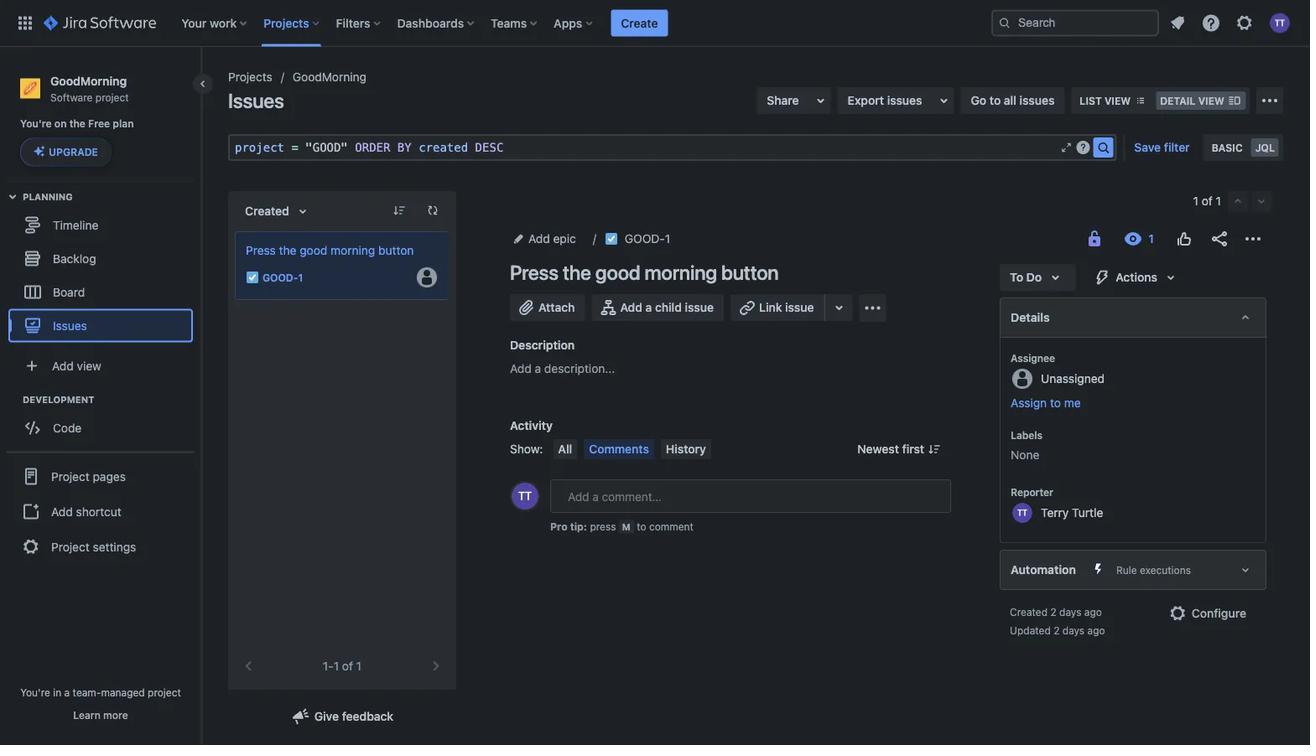 Task type: vqa. For each thing, say whether or not it's contained in the screenshot.
'Customer Support' inside Your spaces REGION
no



Task type: locate. For each thing, give the bounding box(es) containing it.
issue
[[685, 301, 714, 315], [785, 301, 814, 315]]

project up add shortcut
[[51, 470, 90, 484]]

a for description...
[[535, 362, 541, 376]]

projects for projects link
[[228, 70, 272, 84]]

view down issues link
[[77, 359, 101, 373]]

view
[[1105, 95, 1131, 107], [1199, 95, 1225, 107], [77, 359, 101, 373]]

0 vertical spatial project
[[51, 470, 90, 484]]

0 horizontal spatial press
[[246, 244, 276, 258]]

1 you're from the top
[[20, 118, 52, 130]]

teams button
[[486, 10, 544, 36]]

configure
[[1192, 607, 1247, 621]]

1 vertical spatial button
[[721, 261, 779, 284]]

2 horizontal spatial project
[[235, 141, 284, 154]]

good-1 right task image
[[625, 232, 670, 246]]

0 horizontal spatial good-1
[[263, 272, 303, 284]]

press the good morning button
[[246, 244, 414, 258], [510, 261, 779, 284]]

ago
[[1085, 607, 1102, 618], [1088, 625, 1105, 637]]

2 horizontal spatial the
[[563, 261, 591, 284]]

save
[[1135, 141, 1161, 154]]

button down sort descending image
[[378, 244, 414, 258]]

0 horizontal spatial good
[[300, 244, 327, 258]]

planning image
[[3, 187, 23, 207]]

assign to me
[[1011, 396, 1081, 410]]

2 horizontal spatial to
[[1050, 396, 1061, 410]]

to left "me"
[[1050, 396, 1061, 410]]

0 vertical spatial press the good morning button
[[246, 244, 414, 258]]

1 of 1
[[1194, 194, 1221, 208]]

to
[[1010, 271, 1024, 284]]

board link
[[8, 275, 193, 309]]

1 vertical spatial issues
[[53, 319, 87, 333]]

all
[[1004, 94, 1017, 107]]

syntax help image
[[1077, 141, 1090, 154]]

you're left in
[[20, 687, 50, 699]]

a down description
[[535, 362, 541, 376]]

0 vertical spatial good-
[[625, 232, 665, 246]]

add view
[[52, 359, 101, 373]]

project settings
[[51, 540, 136, 554]]

apps
[[554, 16, 583, 30]]

1 up vote options: no one has voted for this issue yet. 'icon'
[[1194, 194, 1199, 208]]

1 issues from the left
[[887, 94, 922, 107]]

settings
[[93, 540, 136, 554]]

tip:
[[570, 521, 587, 533]]

JQL query field
[[230, 136, 1060, 159]]

2 right 'updated'
[[1054, 625, 1060, 637]]

basic
[[1212, 142, 1243, 154]]

export issues button
[[838, 87, 954, 114]]

2 issue from the left
[[785, 301, 814, 315]]

issue right link
[[785, 301, 814, 315]]

of up share image
[[1202, 194, 1213, 208]]

1 horizontal spatial issues
[[228, 89, 284, 112]]

issues inside go to all issues link
[[1020, 94, 1055, 107]]

press the good morning button down good-1 link
[[510, 261, 779, 284]]

created up 'updated'
[[1010, 607, 1048, 618]]

created left "order by" icon at the left top of the page
[[245, 204, 289, 218]]

history
[[666, 443, 706, 456]]

button up link
[[721, 261, 779, 284]]

newest first
[[858, 443, 925, 456]]

1 vertical spatial to
[[1050, 396, 1061, 410]]

team-
[[73, 687, 101, 699]]

do
[[1027, 271, 1042, 284]]

you're
[[20, 118, 52, 130], [20, 687, 50, 699]]

to inside button
[[1050, 396, 1061, 410]]

projects inside popup button
[[264, 16, 309, 30]]

0 vertical spatial a
[[646, 301, 652, 315]]

save filter button
[[1124, 134, 1200, 161]]

1 vertical spatial projects
[[228, 70, 272, 84]]

good- left the copy link to issue image
[[625, 232, 665, 246]]

add up the development
[[52, 359, 74, 373]]

2
[[1051, 607, 1057, 618], [1054, 625, 1060, 637]]

0 horizontal spatial project
[[95, 91, 129, 103]]

actions
[[1116, 271, 1158, 284]]

open export issues dropdown image
[[934, 91, 954, 111]]

issue right 'child'
[[685, 301, 714, 315]]

1 horizontal spatial to
[[990, 94, 1001, 107]]

created for created 2 days ago updated 2 days ago
[[1010, 607, 1048, 618]]

1 horizontal spatial created
[[1010, 607, 1048, 618]]

list view
[[1080, 95, 1131, 107]]

1
[[1194, 194, 1199, 208], [1216, 194, 1221, 208], [665, 232, 670, 246], [298, 272, 303, 284], [334, 660, 339, 674], [356, 660, 362, 674]]

issues
[[887, 94, 922, 107], [1020, 94, 1055, 107]]

comments button
[[584, 440, 654, 460]]

reporter
[[1011, 487, 1054, 498]]

link web pages and more image
[[829, 298, 849, 318]]

backlog link
[[8, 242, 193, 275]]

2 you're from the top
[[20, 687, 50, 699]]

0 horizontal spatial issues
[[53, 319, 87, 333]]

share image
[[1210, 229, 1230, 249]]

menu bar
[[550, 440, 715, 460]]

projects for projects popup button
[[264, 16, 309, 30]]

ago right 'updated'
[[1088, 625, 1105, 637]]

task image
[[246, 271, 259, 284]]

0 vertical spatial created
[[245, 204, 289, 218]]

1 horizontal spatial issues
[[1020, 94, 1055, 107]]

menu bar containing all
[[550, 440, 715, 460]]

go to all issues
[[971, 94, 1055, 107]]

vote options: no one has voted for this issue yet. image
[[1175, 229, 1195, 249]]

good- right task icon
[[263, 272, 298, 284]]

1 right task image
[[665, 232, 670, 246]]

add for add a description...
[[510, 362, 532, 376]]

goodmorning for goodmorning software project
[[50, 74, 127, 88]]

0 horizontal spatial press the good morning button
[[246, 244, 414, 258]]

software
[[50, 91, 93, 103]]

learn
[[73, 710, 101, 721]]

project left the =
[[235, 141, 284, 154]]

1 horizontal spatial good-1
[[625, 232, 670, 246]]

1 up share image
[[1216, 194, 1221, 208]]

issues right all
[[1020, 94, 1055, 107]]

project right the managed
[[148, 687, 181, 699]]

you're on the free plan
[[20, 118, 134, 130]]

=
[[291, 141, 299, 154]]

add inside button
[[620, 301, 643, 315]]

0 vertical spatial good-1
[[625, 232, 670, 246]]

1 vertical spatial good-
[[263, 272, 298, 284]]

2 vertical spatial the
[[563, 261, 591, 284]]

press up task icon
[[246, 244, 276, 258]]

1 project from the top
[[51, 470, 90, 484]]

filters button
[[331, 10, 387, 36]]

0 horizontal spatial to
[[637, 521, 646, 533]]

banner
[[0, 0, 1310, 47]]

project inside the jql query field
[[235, 141, 284, 154]]

press down 'add epic' popup button
[[510, 261, 559, 284]]

0 horizontal spatial issue
[[685, 301, 714, 315]]

issues down projects link
[[228, 89, 284, 112]]

a inside add a child issue button
[[646, 301, 652, 315]]

0 vertical spatial press
[[246, 244, 276, 258]]

created inside created 2 days ago updated 2 days ago
[[1010, 607, 1048, 618]]

teams
[[491, 16, 527, 30]]

2 horizontal spatial view
[[1199, 95, 1225, 107]]

1 vertical spatial a
[[535, 362, 541, 376]]

to
[[990, 94, 1001, 107], [1050, 396, 1061, 410], [637, 521, 646, 533]]

1 vertical spatial created
[[1010, 607, 1048, 618]]

add left epic at top
[[529, 232, 550, 246]]

shortcut
[[76, 505, 121, 519]]

by
[[398, 141, 412, 154]]

1 vertical spatial project
[[51, 540, 90, 554]]

sort descending image
[[393, 204, 406, 217]]

issues inside export issues 'button'
[[887, 94, 922, 107]]

add left 'child'
[[620, 301, 643, 315]]

view for add view
[[77, 359, 101, 373]]

planning group
[[8, 190, 201, 348]]

pages
[[93, 470, 126, 484]]

projects link
[[228, 67, 272, 87]]

you're for you're in a team-managed project
[[20, 687, 50, 699]]

me
[[1064, 396, 1081, 410]]

task image
[[605, 232, 618, 246]]

updated
[[1010, 625, 1051, 637]]

1 horizontal spatial press the good morning button
[[510, 261, 779, 284]]

executions
[[1140, 565, 1191, 576]]

view right detail
[[1199, 95, 1225, 107]]

to left all
[[990, 94, 1001, 107]]

planning
[[23, 191, 73, 202]]

0 horizontal spatial good-
[[263, 272, 298, 284]]

1 vertical spatial morning
[[645, 261, 717, 284]]

project for project pages
[[51, 470, 90, 484]]

jql
[[1256, 142, 1275, 154]]

a left 'child'
[[646, 301, 652, 315]]

1 vertical spatial days
[[1063, 625, 1085, 637]]

group containing project pages
[[7, 452, 195, 571]]

assignee pin to top. only you can see pinned fields. image
[[1059, 352, 1072, 365]]

1 vertical spatial press
[[510, 261, 559, 284]]

projects down work at the top of the page
[[228, 70, 272, 84]]

1 horizontal spatial issue
[[785, 301, 814, 315]]

attach button
[[510, 294, 585, 321]]

the right on
[[69, 118, 86, 130]]

add inside button
[[51, 505, 73, 519]]

morning
[[331, 244, 375, 258], [645, 261, 717, 284]]

1 horizontal spatial the
[[279, 244, 297, 258]]

automation
[[1011, 563, 1076, 577]]

2 issues from the left
[[1020, 94, 1055, 107]]

export issues
[[848, 94, 922, 107]]

group
[[7, 452, 195, 571]]

2 vertical spatial a
[[64, 687, 70, 699]]

banner containing your work
[[0, 0, 1310, 47]]

1 vertical spatial the
[[279, 244, 297, 258]]

1 horizontal spatial morning
[[645, 261, 717, 284]]

issues right export
[[887, 94, 922, 107]]

issues down board
[[53, 319, 87, 333]]

comments
[[589, 443, 649, 456]]

details element
[[1000, 298, 1267, 338]]

2 horizontal spatial a
[[646, 301, 652, 315]]

1 vertical spatial you're
[[20, 687, 50, 699]]

0 vertical spatial you're
[[20, 118, 52, 130]]

goodmorning inside goodmorning software project
[[50, 74, 127, 88]]

details
[[1011, 311, 1050, 325]]

0 horizontal spatial created
[[245, 204, 289, 218]]

1 up give feedback button
[[334, 660, 339, 674]]

actions button
[[1082, 264, 1191, 291]]

to do
[[1010, 271, 1042, 284]]

view right list
[[1105, 95, 1131, 107]]

1 horizontal spatial a
[[535, 362, 541, 376]]

1 vertical spatial of
[[342, 660, 353, 674]]

days right 'updated'
[[1063, 625, 1085, 637]]

you're left on
[[20, 118, 52, 130]]

created for created
[[245, 204, 289, 218]]

description...
[[544, 362, 615, 376]]

all button
[[553, 440, 577, 460]]

the down created popup button
[[279, 244, 297, 258]]

the down epic at top
[[563, 261, 591, 284]]

of right 1-
[[342, 660, 353, 674]]

0 vertical spatial button
[[378, 244, 414, 258]]

timeline link
[[8, 208, 193, 242]]

0 horizontal spatial morning
[[331, 244, 375, 258]]

project down add shortcut
[[51, 540, 90, 554]]

issues link
[[8, 309, 193, 343]]

refresh image
[[426, 204, 440, 217]]

view inside popup button
[[77, 359, 101, 373]]

1 horizontal spatial good
[[595, 261, 641, 284]]

development group
[[8, 393, 201, 450]]

2 vertical spatial project
[[148, 687, 181, 699]]

search image
[[998, 16, 1012, 30]]

turtle
[[1072, 506, 1103, 520]]

0 horizontal spatial issues
[[887, 94, 922, 107]]

1 horizontal spatial goodmorning
[[293, 70, 367, 84]]

dashboards button
[[392, 10, 481, 36]]

add down description
[[510, 362, 532, 376]]

0 vertical spatial issues
[[228, 89, 284, 112]]

add left shortcut on the left bottom of the page
[[51, 505, 73, 519]]

good-1 right task icon
[[263, 272, 303, 284]]

projects right work at the top of the page
[[264, 16, 309, 30]]

a right in
[[64, 687, 70, 699]]

1 vertical spatial project
[[235, 141, 284, 154]]

project up "plan"
[[95, 91, 129, 103]]

project pages link
[[7, 458, 195, 495]]

0 horizontal spatial goodmorning
[[50, 74, 127, 88]]

2 project from the top
[[51, 540, 90, 554]]

comment
[[649, 521, 694, 533]]

0 vertical spatial to
[[990, 94, 1001, 107]]

share
[[767, 94, 799, 107]]

0 vertical spatial projects
[[264, 16, 309, 30]]

link issue button
[[731, 294, 826, 321]]

good down task image
[[595, 261, 641, 284]]

created inside popup button
[[245, 204, 289, 218]]

0 vertical spatial days
[[1060, 607, 1082, 618]]

create
[[621, 16, 658, 30]]

0 horizontal spatial view
[[77, 359, 101, 373]]

1 issue from the left
[[685, 301, 714, 315]]

0 horizontal spatial of
[[342, 660, 353, 674]]

to right the m
[[637, 521, 646, 533]]

development
[[23, 394, 94, 405]]

1 right task icon
[[298, 272, 303, 284]]

press
[[590, 521, 616, 533]]

good-1 link
[[625, 229, 670, 249]]

0 horizontal spatial a
[[64, 687, 70, 699]]

0 horizontal spatial the
[[69, 118, 86, 130]]

goodmorning down filters
[[293, 70, 367, 84]]

list
[[1080, 95, 1102, 107]]

goodmorning up 'software'
[[50, 74, 127, 88]]

days down automation on the right bottom of the page
[[1060, 607, 1082, 618]]

good down "order by" icon at the left top of the page
[[300, 244, 327, 258]]

0 horizontal spatial button
[[378, 244, 414, 258]]

0 vertical spatial good
[[300, 244, 327, 258]]

2 up 'updated'
[[1051, 607, 1057, 618]]

copy link to issue image
[[667, 232, 681, 245]]

good
[[300, 244, 327, 258], [595, 261, 641, 284]]

"good"
[[306, 141, 348, 154]]

learn more
[[73, 710, 128, 721]]

1 vertical spatial good
[[595, 261, 641, 284]]

0 vertical spatial project
[[95, 91, 129, 103]]

1 horizontal spatial of
[[1202, 194, 1213, 208]]

press the good morning button down "order by" icon at the left top of the page
[[246, 244, 414, 258]]

add for add epic
[[529, 232, 550, 246]]

press
[[246, 244, 276, 258], [510, 261, 559, 284]]

ago down automation element
[[1085, 607, 1102, 618]]

jira software image
[[44, 13, 156, 33], [44, 13, 156, 33]]

1 horizontal spatial view
[[1105, 95, 1131, 107]]



Task type: describe. For each thing, give the bounding box(es) containing it.
add for add shortcut
[[51, 505, 73, 519]]

projects button
[[259, 10, 326, 36]]

add for add a child issue
[[620, 301, 643, 315]]

give feedback button
[[281, 704, 404, 731]]

rule executions
[[1117, 565, 1191, 576]]

create button
[[611, 10, 668, 36]]

add epic
[[529, 232, 576, 246]]

newest first button
[[848, 440, 951, 460]]

order by image
[[293, 201, 313, 221]]

search image
[[1093, 138, 1114, 158]]

add for add view
[[52, 359, 74, 373]]

assign
[[1011, 396, 1047, 410]]

labels none
[[1011, 430, 1043, 462]]

m
[[622, 522, 631, 533]]

upgrade button
[[21, 139, 111, 166]]

give feedback
[[314, 710, 394, 724]]

add app image
[[863, 298, 883, 318]]

0 vertical spatial 2
[[1051, 607, 1057, 618]]

add a child issue
[[620, 301, 714, 315]]

apps button
[[549, 10, 599, 36]]

1 vertical spatial good-1
[[263, 272, 303, 284]]

appswitcher icon image
[[15, 13, 35, 33]]

go
[[971, 94, 987, 107]]

primary element
[[10, 0, 992, 47]]

configure link
[[1158, 601, 1257, 628]]

go to all issues link
[[961, 87, 1065, 114]]

history button
[[661, 440, 711, 460]]

your
[[181, 16, 207, 30]]

your work button
[[176, 10, 254, 36]]

assignee
[[1011, 352, 1055, 364]]

automation element
[[1000, 550, 1267, 591]]

profile image of terry turtle image
[[512, 483, 539, 510]]

actions image
[[1243, 229, 1263, 249]]

development image
[[3, 390, 23, 410]]

add view button
[[10, 349, 191, 383]]

1-1 of 1
[[323, 660, 362, 674]]

add epic button
[[510, 229, 581, 249]]

1 vertical spatial ago
[[1088, 625, 1105, 637]]

Add a comment… field
[[550, 480, 951, 513]]

project = "good" order by created desc
[[235, 141, 504, 154]]

project for project settings
[[51, 540, 90, 554]]

your work
[[181, 16, 237, 30]]

1 horizontal spatial button
[[721, 261, 779, 284]]

reporter pin to top. only you can see pinned fields. image
[[1057, 486, 1070, 499]]

detail
[[1160, 95, 1196, 107]]

0 vertical spatial the
[[69, 118, 86, 130]]

0 vertical spatial morning
[[331, 244, 375, 258]]

to for go
[[990, 94, 1001, 107]]

goodmorning for goodmorning
[[293, 70, 367, 84]]

created button
[[235, 198, 323, 225]]

order
[[355, 141, 390, 154]]

import and bulk change issues image
[[1260, 91, 1280, 111]]

your profile and settings image
[[1270, 13, 1290, 33]]

add shortcut
[[51, 505, 121, 519]]

add shortcut button
[[7, 495, 195, 529]]

to do button
[[1000, 264, 1076, 291]]

created 2 days ago updated 2 days ago
[[1010, 607, 1105, 637]]

1 vertical spatial 2
[[1054, 625, 1060, 637]]

terry
[[1041, 506, 1069, 520]]

editor image
[[1060, 141, 1073, 154]]

plan
[[113, 118, 134, 130]]

add a description...
[[510, 362, 615, 376]]

epic
[[553, 232, 576, 246]]

give
[[314, 710, 339, 724]]

filters
[[336, 16, 370, 30]]

desc
[[475, 141, 504, 154]]

assign to me button
[[1011, 395, 1249, 412]]

open share dialog image
[[811, 91, 831, 111]]

0 vertical spatial ago
[[1085, 607, 1102, 618]]

issue inside button
[[685, 301, 714, 315]]

in
[[53, 687, 61, 699]]

you're in a team-managed project
[[20, 687, 181, 699]]

terry turtle
[[1041, 506, 1103, 520]]

first
[[902, 443, 925, 456]]

rule
[[1117, 565, 1137, 576]]

free
[[88, 118, 110, 130]]

save filter
[[1135, 141, 1190, 154]]

issue inside button
[[785, 301, 814, 315]]

goodmorning link
[[293, 67, 367, 87]]

project inside goodmorning software project
[[95, 91, 129, 103]]

1 horizontal spatial press
[[510, 261, 559, 284]]

newest
[[858, 443, 899, 456]]

activity
[[510, 419, 553, 433]]

project settings link
[[7, 529, 195, 566]]

view for detail view
[[1199, 95, 1225, 107]]

description
[[510, 339, 575, 352]]

1 horizontal spatial project
[[148, 687, 181, 699]]

2 vertical spatial to
[[637, 521, 646, 533]]

share button
[[757, 87, 831, 114]]

0 vertical spatial of
[[1202, 194, 1213, 208]]

1 horizontal spatial good-
[[625, 232, 665, 246]]

add a child issue button
[[592, 294, 724, 321]]

you're for you're on the free plan
[[20, 118, 52, 130]]

to for assign
[[1050, 396, 1061, 410]]

issues inside planning group
[[53, 319, 87, 333]]

notifications image
[[1168, 13, 1188, 33]]

detail view
[[1160, 95, 1225, 107]]

pro
[[550, 521, 568, 533]]

on
[[54, 118, 67, 130]]

1 vertical spatial press the good morning button
[[510, 261, 779, 284]]

view for list view
[[1105, 95, 1131, 107]]

code link
[[8, 411, 193, 445]]

newest first image
[[928, 443, 941, 456]]

help image
[[1201, 13, 1221, 33]]

unassigned
[[1041, 372, 1105, 385]]

created
[[419, 141, 468, 154]]

show:
[[510, 443, 543, 456]]

pro tip: press m to comment
[[550, 521, 694, 533]]

settings image
[[1235, 13, 1255, 33]]

1 right 1-
[[356, 660, 362, 674]]

goodmorning software project
[[50, 74, 129, 103]]

Search field
[[992, 10, 1159, 36]]

feedback
[[342, 710, 394, 724]]

backlog
[[53, 252, 96, 265]]

board
[[53, 285, 85, 299]]

a for child
[[646, 301, 652, 315]]



